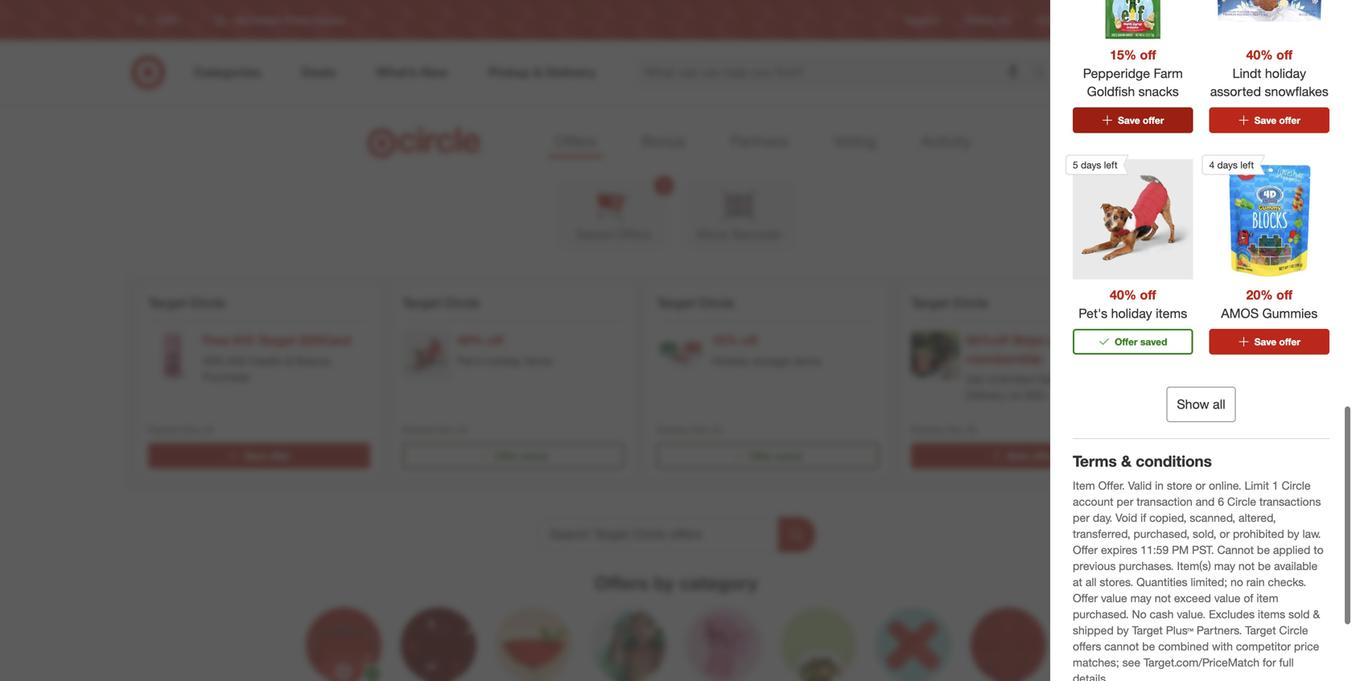 Task type: vqa. For each thing, say whether or not it's contained in the screenshot.
trends,
no



Task type: describe. For each thing, give the bounding box(es) containing it.
target circle for 50%off shipt annual membership
[[911, 295, 989, 311]]

value.
[[1177, 608, 1206, 622]]

prohibited
[[1233, 527, 1285, 541]]

saved offers button
[[557, 180, 670, 250]]

2 horizontal spatial by
[[1288, 527, 1300, 541]]

offer saved inside 'terms & conditions' dialog
[[1115, 336, 1168, 348]]

store
[[1167, 479, 1193, 493]]

on
[[1010, 389, 1022, 403]]

voting
[[834, 132, 876, 151]]

find stores link
[[1181, 13, 1230, 27]]

1 vertical spatial &
[[1121, 453, 1132, 471]]

target circle for free $10 target giftcard
[[148, 295, 226, 311]]

target circle for 40% off
[[403, 295, 480, 311]]

0 horizontal spatial may
[[1131, 592, 1152, 606]]

50%off shipt annual membership get unlimited same day delivery on $35+ orders
[[966, 333, 1090, 403]]

stores
[[1202, 14, 1230, 26]]

expires for 40% off
[[403, 424, 435, 436]]

4 days left
[[1210, 159, 1254, 171]]

all inside terms & conditions item offer. valid in store or online. limit 1 circle account per transaction and 6 circle transactions per day. void if copied, scanned, altered, transferred, purchased, sold, or prohibited by law. offer expires 11:59 pm pst. cannot be applied to previous purchases. item(s) may not be available at all stores. quantities limited; no rain checks. offer value may not exceed value of item purchased. no cash value. excludes items sold & shipped by target plus™ partners. target circle offers cannot be combined with competitor price matches; see target.com/pricematch for full details.
[[1086, 576, 1097, 590]]

checks.
[[1268, 576, 1307, 590]]

target up 15% off holiday storage items image
[[657, 295, 695, 311]]

gummies
[[1263, 306, 1318, 322]]

weekly ad link
[[966, 13, 1011, 27]]

offer saved for 40% off
[[495, 450, 548, 462]]

pm
[[1172, 543, 1189, 557]]

plus™
[[1166, 624, 1194, 638]]

2 horizontal spatial &
[[1313, 608, 1320, 622]]

24 for target
[[203, 424, 214, 436]]

weekly
[[966, 14, 997, 26]]

off inside 40% off lindt holiday assorted snowflakes
[[1277, 47, 1293, 63]]

0 horizontal spatial per
[[1073, 511, 1090, 525]]

full
[[1280, 656, 1294, 670]]

1 horizontal spatial with
[[1263, 295, 1289, 311]]

pet's inside 'terms & conditions' dialog
[[1079, 306, 1108, 322]]

& inside free $10 target giftcard with $40 health & beauty purchase
[[285, 354, 293, 368]]

1 value from the left
[[1101, 592, 1128, 606]]

item
[[1073, 479, 1095, 493]]

show all button
[[1167, 387, 1236, 423]]

1 vertical spatial 40% off pet's holiday items
[[457, 333, 552, 368]]

void
[[1116, 511, 1138, 525]]

valid
[[1128, 479, 1152, 493]]

offers for offers
[[555, 132, 596, 151]]

of inside terms & conditions item offer. valid in store or online. limit 1 circle account per transaction and 6 circle transactions per day. void if copied, scanned, altered, transferred, purchased, sold, or prohibited by law. offer expires 11:59 pm pst. cannot be applied to previous purchases. item(s) may not be available at all stores. quantities limited; no rain checks. offer value may not exceed value of item purchased. no cash value. excludes items sold & shipped by target plus™ partners. target circle offers cannot be combined with competitor price matches; see target.com/pricematch for full details.
[[1244, 592, 1254, 606]]

1 horizontal spatial or
[[1220, 527, 1230, 541]]

offer.
[[1099, 479, 1125, 493]]

circle up transactions
[[1282, 479, 1311, 493]]

excludes
[[1209, 608, 1255, 622]]

expires for free $10 target giftcard
[[148, 424, 180, 436]]

days for 20% off amos gummies
[[1218, 159, 1238, 171]]

competitor
[[1236, 640, 1291, 654]]

days for 40% off pet's holiday items
[[1081, 159, 1102, 171]]

sold
[[1289, 608, 1310, 622]]

save offer button for lindt
[[1210, 108, 1330, 133]]

15% off holiday storage items image
[[657, 332, 705, 380]]

purchase
[[203, 370, 250, 384]]

combined
[[1159, 640, 1209, 654]]

account
[[1073, 495, 1114, 509]]

left for 20%
[[1241, 159, 1254, 171]]

0 horizontal spatial not
[[1155, 592, 1171, 606]]

and
[[1196, 495, 1215, 509]]

activity
[[921, 132, 971, 151]]

at
[[1073, 576, 1083, 590]]

redcard link
[[1037, 13, 1076, 27]]

online.
[[1209, 479, 1242, 493]]

offer for 15% off pepperidge farm goldfish snacks
[[1143, 114, 1164, 126]]

farm
[[1154, 65, 1183, 81]]

available
[[1274, 559, 1318, 574]]

What can we help you find? suggestions appear below search field
[[635, 55, 1036, 90]]

off inside 15% off pepperidge farm goldfish snacks
[[1140, 47, 1156, 63]]

$10
[[233, 333, 254, 349]]

day inside 50%off shipt annual membership get unlimited same day delivery on $35+ orders
[[1071, 372, 1090, 387]]

target up pepperidge
[[1101, 14, 1128, 26]]

1 horizontal spatial not
[[1239, 559, 1255, 574]]

30% off brookstone electric blankets image
[[1166, 332, 1214, 380]]

offers
[[1073, 640, 1102, 654]]

1
[[1273, 479, 1279, 493]]

19
[[1220, 424, 1231, 436]]

dec for 40% off
[[437, 424, 455, 436]]

target up free $10 target giftcard  with $40 health & beauty purchase image
[[148, 295, 186, 311]]

show barcode button
[[683, 180, 795, 250]]

dec for 15% off
[[692, 424, 709, 436]]

saved for 15% off
[[775, 450, 802, 462]]

free
[[203, 333, 230, 349]]

40% off pet's holiday items image
[[403, 332, 451, 380]]

partners.
[[1197, 624, 1242, 638]]

terms & conditions item offer. valid in store or online. limit 1 circle account per transaction and 6 circle transactions per day. void if copied, scanned, altered, transferred, purchased, sold, or prohibited by law. offer expires 11:59 pm pst. cannot be applied to previous purchases. item(s) may not be available at all stores. quantities limited; no rain checks. offer value may not exceed value of item purchased. no cash value. excludes items sold & shipped by target plus™ partners. target circle offers cannot be combined with competitor price matches; see target.com/pricematch for full details.
[[1073, 453, 1327, 682]]

quantities
[[1137, 576, 1188, 590]]

altered,
[[1239, 511, 1276, 525]]

24 for pet's
[[457, 424, 468, 436]]

offer for 20% off amos gummies
[[1280, 336, 1301, 348]]

5 expires from the left
[[1166, 424, 1198, 436]]

offer saved for 15% off
[[750, 450, 802, 462]]

partners link
[[724, 127, 795, 158]]

1 horizontal spatial per
[[1117, 495, 1134, 509]]

membership
[[966, 351, 1043, 367]]

snacks
[[1139, 84, 1179, 100]]

circle up free
[[190, 295, 226, 311]]

0 vertical spatial be
[[1257, 543, 1270, 557]]

search button
[[1025, 55, 1063, 93]]

bonus link
[[635, 127, 692, 158]]

50%off shipt annual membership get unlimited same day delivery on $35+ orders image
[[911, 332, 960, 380]]

unlimited
[[987, 372, 1035, 387]]

free $10 target giftcard with $40 health & beauty purchase
[[203, 333, 351, 384]]

in
[[1155, 479, 1164, 493]]

cannot
[[1105, 640, 1139, 654]]

1 vertical spatial be
[[1258, 559, 1271, 574]]

offers by category
[[595, 572, 758, 595]]

6
[[1218, 495, 1224, 509]]

get
[[966, 372, 984, 387]]

shipped
[[1073, 624, 1114, 638]]

search
[[1025, 66, 1063, 82]]

30
[[966, 424, 977, 436]]

offers link
[[548, 127, 603, 158]]

cash
[[1150, 608, 1174, 622]]

circle down sold
[[1280, 624, 1309, 638]]

all inside button
[[1213, 397, 1226, 413]]

holiday
[[712, 354, 749, 368]]

save offer button for pepperidge
[[1073, 108, 1193, 133]]

circle inside target circle link
[[1130, 14, 1155, 26]]

giftcard
[[299, 333, 351, 349]]

purchases.
[[1119, 559, 1174, 574]]

save for amos
[[1255, 336, 1277, 348]]

save for lindt
[[1255, 114, 1277, 126]]

barcode
[[732, 227, 782, 242]]

purchased,
[[1134, 527, 1190, 541]]

terms & conditions dialog
[[1051, 0, 1352, 682]]

pst.
[[1192, 543, 1214, 557]]

free $10 target giftcard  with $40 health & beauty purchase image
[[148, 332, 196, 380]]

weekly ad
[[966, 14, 1011, 26]]

offers inside button
[[616, 227, 651, 242]]

save for pepperidge
[[1118, 114, 1140, 126]]

circle right 6
[[1228, 495, 1257, 509]]



Task type: locate. For each thing, give the bounding box(es) containing it.
0 horizontal spatial 40% off pet's holiday items
[[457, 333, 552, 368]]

show for show barcode
[[696, 227, 729, 242]]

1 horizontal spatial &
[[1121, 453, 1132, 471]]

2 vertical spatial by
[[1117, 624, 1129, 638]]

1 horizontal spatial 40% off pet's holiday items
[[1079, 287, 1188, 322]]

0 vertical spatial all
[[1213, 397, 1226, 413]]

expires dec 24 down 40% off pet's holiday items image
[[403, 424, 468, 436]]

expires dec 19
[[1166, 424, 1231, 436]]

shipt
[[1012, 333, 1044, 349]]

circle up 50%off
[[953, 295, 989, 311]]

deal of the day with target circ
[[1166, 295, 1352, 311]]

2 horizontal spatial 24
[[712, 424, 722, 436]]

1 dec from the left
[[183, 424, 200, 436]]

stores.
[[1100, 576, 1134, 590]]

4 dec from the left
[[946, 424, 963, 436]]

save offer button
[[1073, 108, 1193, 133], [1210, 108, 1330, 133], [1210, 329, 1330, 355], [148, 444, 370, 469], [911, 444, 1133, 469]]

items inside 15% off holiday storage items
[[794, 354, 821, 368]]

target circle up 50%off
[[911, 295, 989, 311]]

dec left 30
[[946, 424, 963, 436]]

show up expires dec 19
[[1177, 397, 1210, 413]]

1 horizontal spatial offer saved button
[[657, 444, 879, 469]]

by up cannot
[[1117, 624, 1129, 638]]

saved
[[576, 227, 612, 242]]

1 horizontal spatial offer saved
[[750, 450, 802, 462]]

$35+
[[1026, 389, 1050, 403]]

off up holiday
[[742, 333, 758, 349]]

details.
[[1073, 672, 1109, 682]]

left right 5
[[1104, 159, 1118, 171]]

2 horizontal spatial offer saved button
[[1073, 329, 1193, 355]]

pet's right 40% off pet's holiday items image
[[457, 354, 482, 368]]

activity link
[[915, 127, 978, 158]]

0 vertical spatial 40% off pet's holiday items
[[1079, 287, 1188, 322]]

cannot
[[1218, 543, 1254, 557]]

per up void
[[1117, 495, 1134, 509]]

offer saved button
[[1073, 329, 1193, 355], [403, 444, 625, 469], [657, 444, 879, 469]]

target circle logo image
[[365, 126, 487, 159]]

be down 'prohibited'
[[1257, 543, 1270, 557]]

or
[[1196, 479, 1206, 493], [1220, 527, 1230, 541]]

registry
[[904, 14, 940, 26]]

1 expires dec 24 from the left
[[148, 424, 214, 436]]

beauty
[[296, 354, 331, 368]]

be
[[1257, 543, 1270, 557], [1258, 559, 1271, 574], [1142, 640, 1155, 654]]

lindt
[[1233, 65, 1262, 81]]

left right '4'
[[1241, 159, 1254, 171]]

24 for holiday
[[712, 424, 722, 436]]

15% up holiday
[[712, 333, 738, 349]]

1 vertical spatial or
[[1220, 527, 1230, 541]]

not
[[1239, 559, 1255, 574], [1155, 592, 1171, 606]]

show for show all
[[1177, 397, 1210, 413]]

1 vertical spatial per
[[1073, 511, 1090, 525]]

2 24 from the left
[[457, 424, 468, 436]]

with right amos
[[1263, 295, 1289, 311]]

not up 'rain'
[[1239, 559, 1255, 574]]

0 horizontal spatial saved
[[521, 450, 548, 462]]

expires dec 24 down the purchase
[[148, 424, 214, 436]]

1 horizontal spatial all
[[1213, 397, 1226, 413]]

target up 50%off shipt annual membership get unlimited same day delivery on $35+ orders image
[[911, 295, 949, 311]]

orders
[[1054, 389, 1086, 403]]

0 horizontal spatial 24
[[203, 424, 214, 436]]

holiday inside 40% off lindt holiday assorted snowflakes
[[1265, 65, 1307, 81]]

item(s)
[[1177, 559, 1211, 574]]

pet's up annual
[[1079, 306, 1108, 322]]

expires dec 24
[[148, 424, 214, 436], [403, 424, 468, 436], [657, 424, 722, 436]]

partners
[[731, 132, 789, 151]]

same
[[1039, 372, 1068, 387]]

1 horizontal spatial days
[[1218, 159, 1238, 171]]

day.
[[1093, 511, 1113, 525]]

voting link
[[827, 127, 883, 158]]

items inside terms & conditions item offer. valid in store or online. limit 1 circle account per transaction and 6 circle transactions per day. void if copied, scanned, altered, transferred, purchased, sold, or prohibited by law. offer expires 11:59 pm pst. cannot be applied to previous purchases. item(s) may not be available at all stores. quantities limited; no rain checks. offer value may not exceed value of item purchased. no cash value. excludes items sold & shipped by target plus™ partners. target circle offers cannot be combined with competitor price matches; see target.com/pricematch for full details.
[[1258, 608, 1286, 622]]

0 horizontal spatial show
[[696, 227, 729, 242]]

save offer for farm
[[1118, 114, 1164, 126]]

0 vertical spatial offers
[[555, 132, 596, 151]]

2 vertical spatial be
[[1142, 640, 1155, 654]]

& right health
[[285, 354, 293, 368]]

2 dec from the left
[[437, 424, 455, 436]]

conditions
[[1136, 453, 1212, 471]]

40% off pet's holiday items up annual
[[1079, 287, 1188, 322]]

expires dec 24 for pet's
[[403, 424, 468, 436]]

1 vertical spatial offers
[[616, 227, 651, 242]]

0 vertical spatial per
[[1117, 495, 1134, 509]]

day up orders
[[1071, 372, 1090, 387]]

of down 'rain'
[[1244, 592, 1254, 606]]

expires dec 24 for target
[[148, 424, 214, 436]]

target circle up 40% off pet's holiday items image
[[403, 295, 480, 311]]

0 vertical spatial of
[[1197, 295, 1209, 311]]

0 vertical spatial or
[[1196, 479, 1206, 493]]

15% for pepperidge
[[1110, 47, 1137, 63]]

expires left 30
[[911, 424, 943, 436]]

offer for 40% off lindt holiday assorted snowflakes
[[1280, 114, 1301, 126]]

to
[[1314, 543, 1324, 557]]

3 24 from the left
[[712, 424, 722, 436]]

40% inside 40% off lindt holiday assorted snowflakes
[[1247, 47, 1273, 63]]

with
[[203, 354, 225, 368]]

expires dec 24 down 15% off holiday storage items image
[[657, 424, 722, 436]]

all up "19"
[[1213, 397, 1226, 413]]

target up health
[[257, 333, 296, 349]]

0 horizontal spatial pet's
[[457, 354, 482, 368]]

1 vertical spatial by
[[654, 572, 674, 595]]

target up 40% off pet's holiday items image
[[403, 295, 441, 311]]

be up 'rain'
[[1258, 559, 1271, 574]]

circle up holiday
[[699, 295, 734, 311]]

0 horizontal spatial with
[[1212, 640, 1233, 654]]

15% for holiday
[[712, 333, 738, 349]]

bonus
[[642, 132, 685, 151]]

expires dec 24 for holiday
[[657, 424, 722, 436]]

15% off holiday storage items
[[712, 333, 821, 368]]

40% off lindt holiday assorted snowflakes
[[1210, 47, 1329, 100]]

0 horizontal spatial holiday
[[486, 354, 522, 368]]

1 horizontal spatial left
[[1241, 159, 1254, 171]]

0 horizontal spatial days
[[1081, 159, 1102, 171]]

40% off pet's holiday items inside 'terms & conditions' dialog
[[1079, 287, 1188, 322]]

the
[[1213, 295, 1232, 311]]

1 horizontal spatial by
[[1117, 624, 1129, 638]]

0 vertical spatial by
[[1288, 527, 1300, 541]]

storage
[[753, 354, 790, 368]]

1 vertical spatial 15%
[[712, 333, 738, 349]]

off left deal
[[1140, 287, 1156, 303]]

0 horizontal spatial 15%
[[712, 333, 738, 349]]

dec down free $10 target giftcard  with $40 health & beauty purchase image
[[183, 424, 200, 436]]

no
[[1231, 576, 1244, 590]]

&
[[285, 354, 293, 368], [1121, 453, 1132, 471], [1313, 608, 1320, 622]]

0 vertical spatial holiday
[[1265, 65, 1307, 81]]

all right at on the right bottom of page
[[1086, 576, 1097, 590]]

may
[[1214, 559, 1236, 574], [1131, 592, 1152, 606]]

deal
[[1166, 295, 1193, 311]]

1 vertical spatial may
[[1131, 592, 1152, 606]]

0 horizontal spatial expires dec 24
[[148, 424, 214, 436]]

pet's
[[1079, 306, 1108, 322], [457, 354, 482, 368]]

40% left deal
[[1110, 287, 1137, 303]]

2 expires from the left
[[403, 424, 435, 436]]

0 vertical spatial not
[[1239, 559, 1255, 574]]

previous
[[1073, 559, 1116, 574]]

value up the excludes
[[1215, 592, 1241, 606]]

target down 'no'
[[1132, 624, 1163, 638]]

0 horizontal spatial of
[[1197, 295, 1209, 311]]

2 vertical spatial offers
[[595, 572, 649, 595]]

0 horizontal spatial offer saved
[[495, 450, 548, 462]]

transferred,
[[1073, 527, 1131, 541]]

1 horizontal spatial 24
[[457, 424, 468, 436]]

with
[[1263, 295, 1289, 311], [1212, 640, 1233, 654]]

dec for 50%off shipt annual membership
[[946, 424, 963, 436]]

see
[[1123, 656, 1141, 670]]

off right 40% off pet's holiday items image
[[487, 333, 504, 349]]

be right cannot
[[1142, 640, 1155, 654]]

days
[[1081, 159, 1102, 171], [1218, 159, 1238, 171]]

0 horizontal spatial or
[[1196, 479, 1206, 493]]

0 horizontal spatial by
[[654, 572, 674, 595]]

2 horizontal spatial offer saved
[[1115, 336, 1168, 348]]

1 horizontal spatial 40%
[[1110, 287, 1137, 303]]

delivery
[[966, 389, 1007, 403]]

1 vertical spatial day
[[1071, 372, 1090, 387]]

2 left from the left
[[1241, 159, 1254, 171]]

or up and
[[1196, 479, 1206, 493]]

expires down 15% off holiday storage items image
[[657, 424, 689, 436]]

2 expires dec 24 from the left
[[403, 424, 468, 436]]

saved offers
[[576, 227, 651, 242]]

0 horizontal spatial offer saved button
[[403, 444, 625, 469]]

days right '4'
[[1218, 159, 1238, 171]]

0 vertical spatial &
[[285, 354, 293, 368]]

None text field
[[537, 518, 778, 553]]

value down stores.
[[1101, 592, 1128, 606]]

2 vertical spatial holiday
[[486, 354, 522, 368]]

5 dec from the left
[[1200, 424, 1218, 436]]

find
[[1181, 14, 1200, 26]]

1 days from the left
[[1081, 159, 1102, 171]]

by up applied
[[1288, 527, 1300, 541]]

day right the the
[[1236, 295, 1259, 311]]

1 vertical spatial all
[[1086, 576, 1097, 590]]

assorted
[[1210, 84, 1261, 100]]

0 vertical spatial pet's
[[1079, 306, 1108, 322]]

0 vertical spatial 40%
[[1247, 47, 1273, 63]]

expires dec 30
[[911, 424, 977, 436]]

target up the competitor
[[1246, 624, 1276, 638]]

1 vertical spatial 40%
[[1110, 287, 1137, 303]]

with inside terms & conditions item offer. valid in store or online. limit 1 circle account per transaction and 6 circle transactions per day. void if copied, scanned, altered, transferred, purchased, sold, or prohibited by law. offer expires 11:59 pm pst. cannot be applied to previous purchases. item(s) may not be available at all stores. quantities limited; no rain checks. offer value may not exceed value of item purchased. no cash value. excludes items sold & shipped by target plus™ partners. target circle offers cannot be combined with competitor price matches; see target.com/pricematch for full details.
[[1212, 640, 1233, 654]]

1 horizontal spatial expires dec 24
[[403, 424, 468, 436]]

off up snowflakes
[[1277, 47, 1293, 63]]

transactions
[[1260, 495, 1321, 509]]

expires down show all button at the bottom right of the page
[[1166, 424, 1198, 436]]

1 horizontal spatial saved
[[775, 450, 802, 462]]

left
[[1104, 159, 1118, 171], [1241, 159, 1254, 171]]

annual
[[1048, 333, 1089, 349]]

2 horizontal spatial holiday
[[1265, 65, 1307, 81]]

expires for 15% off
[[657, 424, 689, 436]]

20%
[[1247, 287, 1273, 303]]

purchased.
[[1073, 608, 1129, 622]]

0 horizontal spatial value
[[1101, 592, 1128, 606]]

may up 'no'
[[1131, 592, 1152, 606]]

rain
[[1247, 576, 1265, 590]]

per
[[1117, 495, 1134, 509], [1073, 511, 1090, 525]]

of left the the
[[1197, 295, 1209, 311]]

per down account
[[1073, 511, 1090, 525]]

circle up 40% off pet's holiday items image
[[444, 295, 480, 311]]

0 vertical spatial may
[[1214, 559, 1236, 574]]

1 24 from the left
[[203, 424, 214, 436]]

show inside 'terms & conditions' dialog
[[1177, 397, 1210, 413]]

0 vertical spatial show
[[696, 227, 729, 242]]

offers for offers by category
[[595, 572, 649, 595]]

applied
[[1273, 543, 1311, 557]]

find stores
[[1181, 14, 1230, 26]]

expires for 50%off shipt annual membership
[[911, 424, 943, 436]]

off inside 15% off holiday storage items
[[742, 333, 758, 349]]

ad
[[999, 14, 1011, 26]]

save offer
[[1118, 114, 1164, 126], [1255, 114, 1301, 126], [1255, 336, 1301, 348], [244, 450, 290, 462], [1007, 450, 1053, 462]]

not down quantities in the right of the page
[[1155, 592, 1171, 606]]

target inside free $10 target giftcard with $40 health & beauty purchase
[[257, 333, 296, 349]]

limit
[[1245, 479, 1269, 493]]

target circle up 15% off pepperidge farm goldfish snacks
[[1101, 14, 1155, 26]]

$40
[[228, 354, 247, 368]]

target left circ
[[1293, 295, 1331, 311]]

3 expires dec 24 from the left
[[657, 424, 722, 436]]

holiday left deal
[[1111, 306, 1153, 322]]

11:59
[[1141, 543, 1169, 557]]

if
[[1141, 511, 1147, 525]]

4
[[1210, 159, 1215, 171]]

40% off pet's holiday items right 40% off pet's holiday items image
[[457, 333, 552, 368]]

15% up pepperidge
[[1110, 47, 1137, 63]]

1 horizontal spatial 15%
[[1110, 47, 1137, 63]]

off up gummies
[[1277, 287, 1293, 303]]

1 vertical spatial not
[[1155, 592, 1171, 606]]

off up farm
[[1140, 47, 1156, 63]]

target circle for 15% off
[[657, 295, 734, 311]]

1 horizontal spatial may
[[1214, 559, 1236, 574]]

0 horizontal spatial all
[[1086, 576, 1097, 590]]

dec down 15% off holiday storage items image
[[692, 424, 709, 436]]

& right sold
[[1313, 608, 1320, 622]]

1 vertical spatial holiday
[[1111, 306, 1153, 322]]

2 horizontal spatial expires dec 24
[[657, 424, 722, 436]]

or up cannot
[[1220, 527, 1230, 541]]

copied,
[[1150, 511, 1187, 525]]

target circle
[[1101, 14, 1155, 26], [148, 295, 226, 311], [403, 295, 480, 311], [657, 295, 734, 311], [911, 295, 989, 311]]

with down "partners."
[[1212, 640, 1233, 654]]

0 horizontal spatial left
[[1104, 159, 1118, 171]]

matches;
[[1073, 656, 1120, 670]]

2 vertical spatial 40%
[[457, 333, 484, 349]]

target circle link
[[1101, 13, 1155, 27]]

law.
[[1303, 527, 1321, 541]]

terms
[[1073, 453, 1117, 471]]

24
[[203, 424, 214, 436], [457, 424, 468, 436], [712, 424, 722, 436]]

1 vertical spatial with
[[1212, 640, 1233, 654]]

dec left "19"
[[1200, 424, 1218, 436]]

0 vertical spatial with
[[1263, 295, 1289, 311]]

holiday up snowflakes
[[1265, 65, 1307, 81]]

1 vertical spatial show
[[1177, 397, 1210, 413]]

0 vertical spatial 15%
[[1110, 47, 1137, 63]]

0 vertical spatial day
[[1236, 295, 1259, 311]]

1 vertical spatial pet's
[[457, 354, 482, 368]]

show left barcode
[[696, 227, 729, 242]]

2 horizontal spatial 40%
[[1247, 47, 1273, 63]]

offer saved button for 15% off
[[657, 444, 879, 469]]

days right 5
[[1081, 159, 1102, 171]]

0 horizontal spatial 40%
[[457, 333, 484, 349]]

dec for free $10 target giftcard
[[183, 424, 200, 436]]

1 left from the left
[[1104, 159, 1118, 171]]

save offer for gummies
[[1255, 336, 1301, 348]]

exceed
[[1174, 592, 1211, 606]]

circle
[[1130, 14, 1155, 26], [190, 295, 226, 311], [444, 295, 480, 311], [699, 295, 734, 311], [953, 295, 989, 311], [1282, 479, 1311, 493], [1228, 495, 1257, 509], [1280, 624, 1309, 638]]

expires down 40% off pet's holiday items image
[[403, 424, 435, 436]]

save
[[1118, 114, 1140, 126], [1255, 114, 1277, 126], [1255, 336, 1277, 348], [244, 450, 266, 462], [1007, 450, 1029, 462]]

0 horizontal spatial day
[[1071, 372, 1090, 387]]

1 horizontal spatial value
[[1215, 592, 1241, 606]]

dec down 40% off pet's holiday items image
[[437, 424, 455, 436]]

2 days from the left
[[1218, 159, 1238, 171]]

2 value from the left
[[1215, 592, 1241, 606]]

15% inside 15% off pepperidge farm goldfish snacks
[[1110, 47, 1137, 63]]

3 expires from the left
[[657, 424, 689, 436]]

40% off pet's holiday items
[[1079, 287, 1188, 322], [457, 333, 552, 368]]

save offer button for amos
[[1210, 329, 1330, 355]]

1 vertical spatial of
[[1244, 592, 1254, 606]]

1 horizontal spatial holiday
[[1111, 306, 1153, 322]]

40% up lindt
[[1247, 47, 1273, 63]]

1 horizontal spatial day
[[1236, 295, 1259, 311]]

saved inside 'terms & conditions' dialog
[[1141, 336, 1168, 348]]

offer saved button for 40% off
[[403, 444, 625, 469]]

save offer for holiday
[[1255, 114, 1301, 126]]

saved for 40% off
[[521, 450, 548, 462]]

& up valid
[[1121, 453, 1132, 471]]

offers inside 'link'
[[555, 132, 596, 151]]

holiday
[[1265, 65, 1307, 81], [1111, 306, 1153, 322], [486, 354, 522, 368]]

health
[[250, 354, 282, 368]]

40% right 40% off pet's holiday items image
[[457, 333, 484, 349]]

0 horizontal spatial &
[[285, 354, 293, 368]]

target circle up 15% off holiday storage items image
[[657, 295, 734, 311]]

off inside 20% off amos gummies
[[1277, 287, 1293, 303]]

transaction
[[1137, 495, 1193, 509]]

sold,
[[1193, 527, 1217, 541]]

1 horizontal spatial show
[[1177, 397, 1210, 413]]

15% inside 15% off holiday storage items
[[712, 333, 738, 349]]

1 expires from the left
[[148, 424, 180, 436]]

1 horizontal spatial of
[[1244, 592, 1254, 606]]

3 dec from the left
[[692, 424, 709, 436]]

1 horizontal spatial pet's
[[1079, 306, 1108, 322]]

left for 40%
[[1104, 159, 1118, 171]]

no
[[1132, 608, 1147, 622]]

4 expires from the left
[[911, 424, 943, 436]]

2 vertical spatial &
[[1313, 608, 1320, 622]]

expires down free $10 target giftcard  with $40 health & beauty purchase image
[[148, 424, 180, 436]]

2 horizontal spatial saved
[[1141, 336, 1168, 348]]

by left category
[[654, 572, 674, 595]]

holiday right 40% off pet's holiday items image
[[486, 354, 522, 368]]

target circle up free
[[148, 295, 226, 311]]

may down cannot
[[1214, 559, 1236, 574]]

circle left find
[[1130, 14, 1155, 26]]



